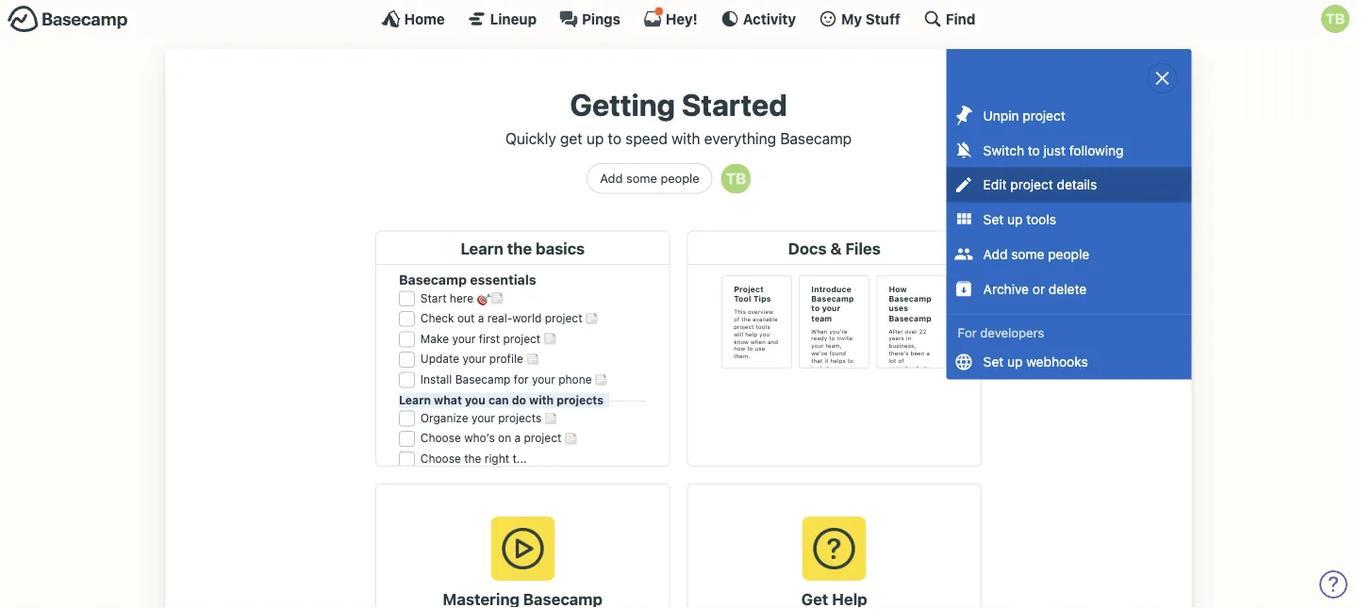 Task type: locate. For each thing, give the bounding box(es) containing it.
details
[[1057, 177, 1098, 193]]

0 vertical spatial people
[[661, 171, 700, 186]]

add some people down speed
[[600, 171, 700, 186]]

0 vertical spatial tim burton image
[[1322, 5, 1350, 33]]

up inside set up webhooks link
[[1008, 354, 1023, 370]]

edit project details link
[[947, 168, 1192, 202]]

or
[[1033, 281, 1046, 297]]

0 vertical spatial add some people
[[600, 171, 700, 186]]

add some people
[[600, 171, 700, 186], [984, 246, 1090, 262]]

project up tools
[[1011, 177, 1054, 193]]

1 vertical spatial up
[[1008, 212, 1023, 227]]

1 horizontal spatial tim burton image
[[1322, 5, 1350, 33]]

1 vertical spatial people
[[1048, 246, 1090, 262]]

up right get
[[587, 129, 604, 147]]

0 vertical spatial set
[[984, 212, 1004, 227]]

developers
[[981, 325, 1045, 340]]

for
[[958, 325, 977, 340]]

add some people up archive or delete
[[984, 246, 1090, 262]]

main element
[[0, 0, 1358, 37]]

0 horizontal spatial to
[[608, 129, 622, 147]]

started
[[682, 87, 788, 123]]

basecamp
[[781, 129, 852, 147]]

1 horizontal spatial people
[[1048, 246, 1090, 262]]

switch to just following link
[[947, 133, 1192, 168]]

1 vertical spatial set
[[984, 354, 1004, 370]]

unpin project link
[[947, 98, 1192, 133]]

people down set up tools link on the right top of the page
[[1048, 246, 1090, 262]]

1 horizontal spatial add some people
[[984, 246, 1090, 262]]

up for set up webhooks
[[1008, 354, 1023, 370]]

set
[[984, 212, 1004, 227], [984, 354, 1004, 370]]

1 horizontal spatial some
[[1012, 246, 1045, 262]]

0 horizontal spatial people
[[661, 171, 700, 186]]

speed
[[626, 129, 668, 147]]

people
[[661, 171, 700, 186], [1048, 246, 1090, 262]]

add down getting at the left top of the page
[[600, 171, 623, 186]]

set down edit on the right top of the page
[[984, 212, 1004, 227]]

to inside "getting started quickly get up to speed with everything basecamp"
[[608, 129, 622, 147]]

quickly
[[506, 129, 556, 147]]

up left tools
[[1008, 212, 1023, 227]]

some
[[626, 171, 658, 186], [1012, 246, 1045, 262]]

set for set up webhooks
[[984, 354, 1004, 370]]

archive
[[984, 281, 1029, 297]]

add
[[600, 171, 623, 186], [984, 246, 1008, 262]]

add some people link
[[587, 163, 713, 194], [947, 237, 1192, 272]]

tim burton image
[[1322, 5, 1350, 33], [722, 164, 752, 194]]

0 vertical spatial up
[[587, 129, 604, 147]]

my
[[842, 10, 863, 27]]

lineup link
[[468, 9, 537, 28]]

hey! button
[[643, 7, 698, 28]]

up inside set up tools link
[[1008, 212, 1023, 227]]

set up tools
[[984, 212, 1057, 227]]

0 vertical spatial add
[[600, 171, 623, 186]]

some up archive or delete
[[1012, 246, 1045, 262]]

0 vertical spatial some
[[626, 171, 658, 186]]

with
[[672, 129, 700, 147]]

0 horizontal spatial tim burton image
[[722, 164, 752, 194]]

0 horizontal spatial add some people link
[[587, 163, 713, 194]]

project up switch to just following
[[1023, 108, 1066, 123]]

to left 'just'
[[1028, 142, 1041, 158]]

add up archive
[[984, 246, 1008, 262]]

up inside "getting started quickly get up to speed with everything basecamp"
[[587, 129, 604, 147]]

1 horizontal spatial to
[[1028, 142, 1041, 158]]

add some people link down speed
[[587, 163, 713, 194]]

find button
[[924, 9, 976, 28]]

for developers
[[958, 325, 1045, 340]]

set down "for developers"
[[984, 354, 1004, 370]]

to left speed
[[608, 129, 622, 147]]

add some people link up the delete
[[947, 237, 1192, 272]]

up
[[587, 129, 604, 147], [1008, 212, 1023, 227], [1008, 354, 1023, 370]]

some down speed
[[626, 171, 658, 186]]

0 horizontal spatial some
[[626, 171, 658, 186]]

unpin
[[984, 108, 1020, 123]]

1 set from the top
[[984, 212, 1004, 227]]

following
[[1070, 142, 1124, 158]]

webhooks
[[1027, 354, 1088, 370]]

1 vertical spatial project
[[1011, 177, 1054, 193]]

up down developers
[[1008, 354, 1023, 370]]

2 vertical spatial up
[[1008, 354, 1023, 370]]

getting
[[570, 87, 676, 123]]

1 horizontal spatial add some people link
[[947, 237, 1192, 272]]

1 horizontal spatial add
[[984, 246, 1008, 262]]

2 set from the top
[[984, 354, 1004, 370]]

up for set up tools
[[1008, 212, 1023, 227]]

people down "with"
[[661, 171, 700, 186]]

project
[[1023, 108, 1066, 123], [1011, 177, 1054, 193]]

getting started quickly get up to speed with everything basecamp
[[506, 87, 852, 147]]

pings button
[[560, 9, 621, 28]]

to
[[608, 129, 622, 147], [1028, 142, 1041, 158]]

0 vertical spatial project
[[1023, 108, 1066, 123]]



Task type: describe. For each thing, give the bounding box(es) containing it.
pings
[[582, 10, 621, 27]]

get
[[560, 129, 583, 147]]

tools
[[1027, 212, 1057, 227]]

home
[[404, 10, 445, 27]]

home link
[[382, 9, 445, 28]]

edit project details
[[984, 177, 1098, 193]]

1 vertical spatial add
[[984, 246, 1008, 262]]

activity link
[[721, 9, 796, 28]]

find
[[946, 10, 976, 27]]

0 vertical spatial add some people link
[[587, 163, 713, 194]]

1 vertical spatial tim burton image
[[722, 164, 752, 194]]

1 vertical spatial add some people link
[[947, 237, 1192, 272]]

delete
[[1049, 281, 1087, 297]]

archive or delete link
[[947, 272, 1192, 306]]

set for set up tools
[[984, 212, 1004, 227]]

archive or delete
[[984, 281, 1087, 297]]

just
[[1044, 142, 1066, 158]]

0 horizontal spatial add some people
[[600, 171, 700, 186]]

unpin project
[[984, 108, 1066, 123]]

activity
[[743, 10, 796, 27]]

lineup
[[490, 10, 537, 27]]

set up webhooks
[[984, 354, 1088, 370]]

my stuff
[[842, 10, 901, 27]]

1 vertical spatial some
[[1012, 246, 1045, 262]]

to inside 'link'
[[1028, 142, 1041, 158]]

0 horizontal spatial add
[[600, 171, 623, 186]]

switch
[[984, 142, 1025, 158]]

project for unpin
[[1023, 108, 1066, 123]]

project for edit
[[1011, 177, 1054, 193]]

edit
[[984, 177, 1007, 193]]

1 vertical spatial add some people
[[984, 246, 1090, 262]]

switch to just following
[[984, 142, 1124, 158]]

set up webhooks link
[[947, 345, 1192, 380]]

set up tools link
[[947, 202, 1192, 237]]

my stuff button
[[819, 9, 901, 28]]

everything
[[704, 129, 777, 147]]

switch accounts image
[[8, 5, 128, 34]]

hey!
[[666, 10, 698, 27]]

stuff
[[866, 10, 901, 27]]

tim burton image inside main element
[[1322, 5, 1350, 33]]



Task type: vqa. For each thing, say whether or not it's contained in the screenshot.
Set
yes



